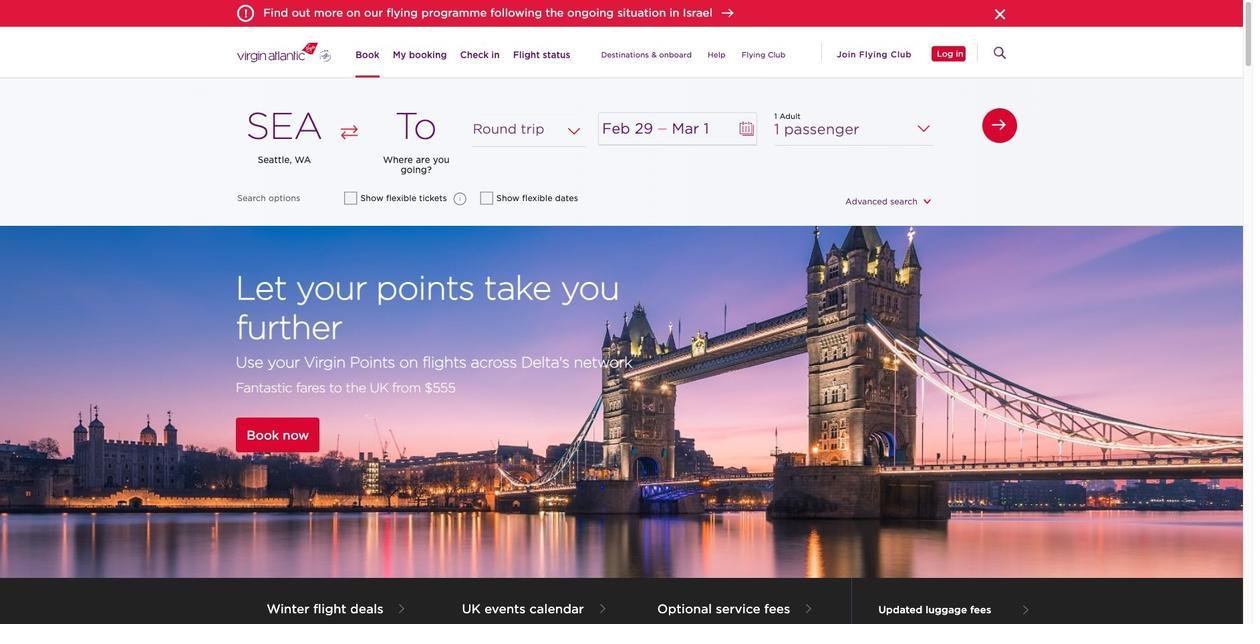 Task type: describe. For each thing, give the bounding box(es) containing it.
arrow image
[[721, 8, 735, 19]]

advisories icon image
[[237, 5, 254, 22]]



Task type: vqa. For each thing, say whether or not it's contained in the screenshot.
tab list
yes



Task type: locate. For each thing, give the bounding box(es) containing it.
None field
[[472, 112, 586, 147]]

virgin atlantic image
[[237, 31, 331, 73]]

None text field
[[598, 112, 757, 146]]

tab list
[[349, 27, 794, 78]]

None checkbox
[[345, 193, 357, 204], [481, 193, 493, 204], [345, 193, 357, 204], [481, 193, 493, 204]]



